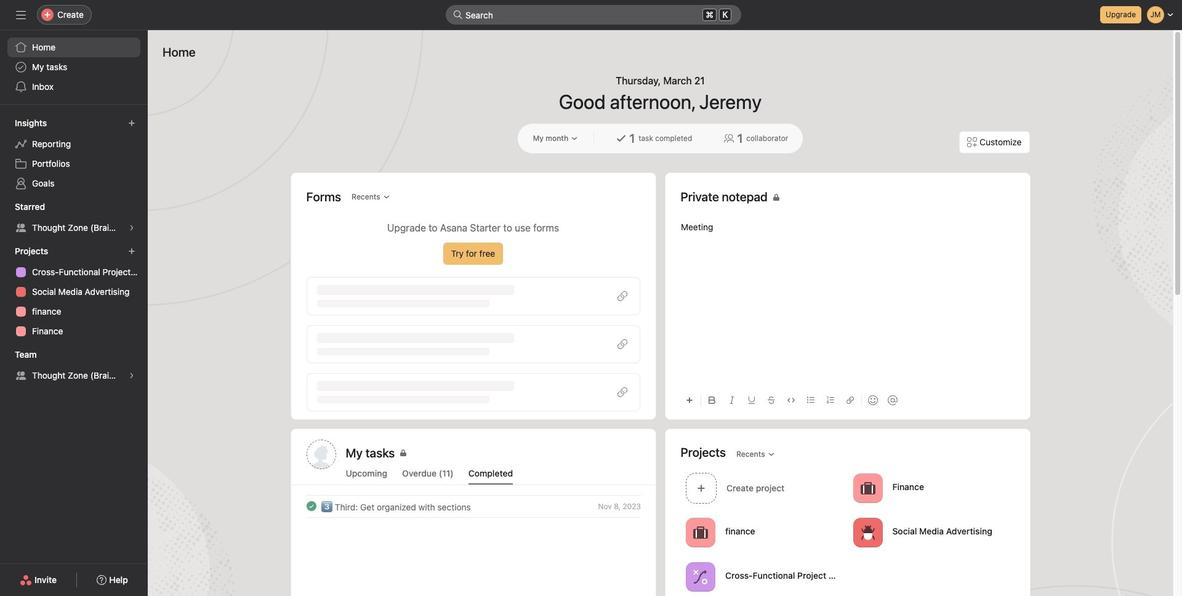 Task type: vqa. For each thing, say whether or not it's contained in the screenshot.
Mark complete checkbox inside the [Example] Evaluate new email marketing platform cell
no



Task type: locate. For each thing, give the bounding box(es) containing it.
briefcase image
[[861, 481, 875, 496]]

starred element
[[0, 196, 148, 240]]

code image
[[788, 397, 795, 404]]

strikethrough image
[[768, 397, 775, 404]]

underline image
[[748, 397, 756, 404]]

1 see details, thought zone (brainstorm space) image from the top
[[128, 224, 136, 232]]

see details, thought zone (brainstorm space) image for the 'teams' element
[[128, 372, 136, 380]]

bold image
[[709, 397, 716, 404]]

2 see details, thought zone (brainstorm space) image from the top
[[128, 372, 136, 380]]

toolbar
[[681, 386, 1015, 414]]

None field
[[446, 5, 742, 25]]

add profile photo image
[[307, 440, 336, 469]]

insights element
[[0, 112, 148, 196]]

see details, thought zone (brainstorm space) image inside the 'teams' element
[[128, 372, 136, 380]]

hide sidebar image
[[16, 10, 26, 20]]

insert an object image
[[686, 397, 693, 404]]

0 horizontal spatial list item
[[292, 495, 656, 518]]

see details, thought zone (brainstorm space) image inside starred element
[[128, 224, 136, 232]]

link image
[[847, 397, 854, 404]]

see details, thought zone (brainstorm space) image
[[128, 224, 136, 232], [128, 372, 136, 380]]

1 vertical spatial see details, thought zone (brainstorm space) image
[[128, 372, 136, 380]]

at mention image
[[888, 396, 898, 405]]

list item
[[681, 469, 848, 507], [292, 495, 656, 518]]

0 vertical spatial see details, thought zone (brainstorm space) image
[[128, 224, 136, 232]]



Task type: describe. For each thing, give the bounding box(es) containing it.
briefcase image
[[693, 525, 708, 540]]

bulleted list image
[[807, 397, 815, 404]]

new insights image
[[128, 120, 136, 127]]

italics image
[[729, 397, 736, 404]]

projects element
[[0, 240, 148, 344]]

teams element
[[0, 344, 148, 388]]

numbered list image
[[827, 397, 834, 404]]

Completed checkbox
[[304, 499, 319, 514]]

global element
[[0, 30, 148, 104]]

new project or portfolio image
[[128, 248, 136, 255]]

bug image
[[861, 525, 875, 540]]

see details, thought zone (brainstorm space) image for starred element
[[128, 224, 136, 232]]

prominent image
[[453, 10, 463, 20]]

line_and_symbols image
[[693, 570, 708, 584]]

completed image
[[304, 499, 319, 514]]

Search tasks, projects, and more text field
[[446, 5, 742, 25]]

1 horizontal spatial list item
[[681, 469, 848, 507]]



